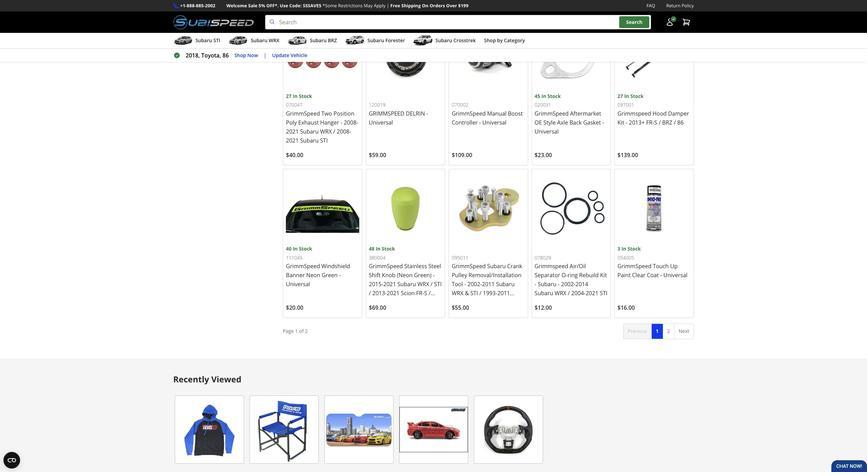 Task type: locate. For each thing, give the bounding box(es) containing it.
in right 48
[[376, 246, 381, 252]]

0 vertical spatial 86
[[223, 52, 229, 59]]

0 horizontal spatial 1
[[295, 328, 298, 335]]

subaru inside subaru crosstrek "dropdown button"
[[436, 37, 453, 44]]

2002- down o-
[[562, 281, 576, 288]]

fr- inside 27 in stock 097001 grimmspeed hood damper kit - 2013+ fr-s / brz / 86
[[647, 119, 655, 126]]

| right 'now'
[[264, 52, 267, 59]]

stock inside 27 in stock 070047 grimmspeed two position poly exhaust hanger  - 2008- 2021 subaru wrx / 2008- 2021 subaru sti
[[299, 93, 312, 99]]

1 horizontal spatial 86
[[423, 299, 430, 306]]

1 horizontal spatial grimmspeed
[[618, 110, 652, 117]]

- inside 27 in stock 097001 grimmspeed hood damper kit - 2013+ fr-s / brz / 86
[[626, 119, 628, 126]]

grimmspeed two position poly exhaust hanger  - 2008-2021 subaru wrx / 2008-2021 subaru sti image
[[286, 19, 359, 92]]

- inside 48 in stock 380004 grimmspeed stainless steel shift knob (neon green) - 2015-2021 subaru wrx / sti / 2013-2021 scion fr-s / subaru brz / toyota 86
[[433, 272, 435, 279]]

$12.00
[[535, 304, 552, 312]]

kit left 2013+
[[618, 119, 625, 126]]

universal inside 070002 grimmspeed manual boost controller - universal
[[483, 119, 507, 126]]

- inside 070002 grimmspeed manual boost controller - universal
[[480, 119, 481, 126]]

impreza
[[472, 299, 493, 306]]

kit right rebuild
[[601, 272, 607, 279]]

078029
[[535, 254, 552, 261]]

sssave5
[[303, 2, 322, 9]]

stock up '054005'
[[628, 246, 641, 252]]

2 1 from the left
[[656, 328, 659, 335]]

0 vertical spatial 2011
[[482, 281, 495, 288]]

brz left a subaru forester thumbnail image
[[328, 37, 337, 44]]

1 horizontal spatial 2011
[[498, 290, 510, 297]]

111045
[[286, 254, 303, 261]]

1 vertical spatial |
[[264, 52, 267, 59]]

- inside 45 in stock 020031 grimmspeed aftermarket oe style axle back gasket - universal
[[603, 119, 605, 126]]

2 2002- from the left
[[562, 281, 576, 288]]

exhaust
[[299, 119, 319, 126]]

subaru brz button
[[288, 34, 337, 48]]

2 right the "of"
[[305, 328, 308, 335]]

020031
[[535, 102, 552, 108]]

green
[[322, 272, 338, 279]]

universal down banner at the bottom of page
[[286, 281, 310, 288]]

0 horizontal spatial shop
[[235, 52, 246, 58]]

toyota
[[404, 299, 422, 306]]

kit for grimmspeed hood damper kit - 2013+ fr-s / brz / 86
[[618, 119, 625, 126]]

1 left the "of"
[[295, 328, 298, 335]]

now
[[248, 52, 258, 58]]

1 horizontal spatial 2
[[668, 328, 671, 335]]

27 up "097001"
[[618, 93, 624, 99]]

picture of rays engineering blue folding chair - universal image
[[250, 396, 319, 464]]

1 vertical spatial kit
[[601, 272, 607, 279]]

1 vertical spatial shop
[[235, 52, 246, 58]]

grimmspeed for grimmspeed windshield banner neon green - universal
[[286, 263, 320, 270]]

- inside "095011 grimmspeed subaru crank pulley removal/installation tool - 2002-2011 subaru wrx & sti / 1993-2011 subaru impreza"
[[465, 281, 466, 288]]

1 2002- from the left
[[468, 281, 482, 288]]

0 vertical spatial |
[[387, 2, 389, 9]]

/ inside 27 in stock 070047 grimmspeed two position poly exhaust hanger  - 2008- 2021 subaru wrx / 2008- 2021 subaru sti
[[334, 128, 336, 135]]

1 horizontal spatial 27
[[618, 93, 624, 99]]

grimmspeed inside 48 in stock 380004 grimmspeed stainless steel shift knob (neon green) - 2015-2021 subaru wrx / sti / 2013-2021 scion fr-s / subaru brz / toyota 86
[[369, 263, 403, 270]]

095011
[[452, 254, 469, 261]]

stock inside the 40 in stock 111045 grimmspeed windshield banner neon green - universal
[[299, 246, 312, 252]]

-
[[427, 110, 428, 117], [341, 119, 343, 126], [480, 119, 481, 126], [603, 119, 605, 126], [626, 119, 628, 126], [339, 272, 341, 279], [433, 272, 435, 279], [661, 272, 663, 279], [465, 281, 466, 288], [535, 281, 537, 288], [558, 281, 560, 288]]

0 horizontal spatial 2
[[305, 328, 308, 335]]

universal inside 120019 grimmspeed delrin  - universal
[[369, 119, 393, 126]]

sti inside 48 in stock 380004 grimmspeed stainless steel shift knob (neon green) - 2015-2021 subaru wrx / sti / 2013-2021 scion fr-s / subaru brz / toyota 86
[[434, 281, 442, 288]]

0 vertical spatial s
[[655, 119, 658, 126]]

1 vertical spatial s
[[425, 290, 428, 297]]

1 vertical spatial 86
[[678, 119, 684, 126]]

0 horizontal spatial fr-
[[416, 290, 425, 297]]

1 horizontal spatial 1
[[656, 328, 659, 335]]

stock inside 27 in stock 097001 grimmspeed hood damper kit - 2013+ fr-s / brz / 86
[[631, 93, 644, 99]]

grimmspeed down 095011
[[452, 263, 486, 270]]

return
[[667, 2, 681, 9]]

3
[[618, 246, 621, 252]]

2011 up 1993-
[[482, 281, 495, 288]]

0 vertical spatial shop
[[485, 37, 496, 44]]

up
[[671, 263, 678, 270]]

recently
[[173, 374, 209, 385]]

2008- down position
[[344, 119, 359, 126]]

grimmspeed up knob
[[369, 263, 403, 270]]

brz inside subaru brz dropdown button
[[328, 37, 337, 44]]

in right the 45
[[542, 93, 547, 99]]

0 horizontal spatial 86
[[223, 52, 229, 59]]

shop for shop by category
[[485, 37, 496, 44]]

1 vertical spatial grimmspeed
[[535, 263, 569, 270]]

grimmspeed up style
[[535, 110, 569, 117]]

shop for shop now
[[235, 52, 246, 58]]

888-
[[187, 2, 196, 9]]

- inside the 40 in stock 111045 grimmspeed windshield banner neon green - universal
[[339, 272, 341, 279]]

1 horizontal spatial s
[[655, 119, 658, 126]]

1 horizontal spatial 2002-
[[562, 281, 576, 288]]

1 27 from the left
[[286, 93, 292, 99]]

stock for touch
[[628, 246, 641, 252]]

in
[[293, 93, 298, 99], [542, 93, 547, 99], [625, 93, 630, 99], [293, 246, 298, 252], [376, 246, 381, 252], [622, 246, 627, 252]]

grimmspeed inside 27 in stock 097001 grimmspeed hood damper kit - 2013+ fr-s / brz / 86
[[618, 110, 652, 117]]

2002
[[205, 2, 216, 9]]

2011
[[482, 281, 495, 288], [498, 290, 510, 297]]

2 vertical spatial 86
[[423, 299, 430, 306]]

0 vertical spatial brz
[[328, 37, 337, 44]]

sti inside dropdown button
[[214, 37, 220, 44]]

universal down manual
[[483, 119, 507, 126]]

stock up 070047
[[299, 93, 312, 99]]

grimmspeed windshield banner neon green - universal image
[[286, 172, 359, 245]]

1 horizontal spatial brz
[[389, 299, 399, 306]]

brz inside 48 in stock 380004 grimmspeed stainless steel shift knob (neon green) - 2015-2021 subaru wrx / sti / 2013-2021 scion fr-s / subaru brz / toyota 86
[[389, 299, 399, 306]]

86 right toyota
[[423, 299, 430, 306]]

0 vertical spatial grimmspeed
[[618, 110, 652, 117]]

in inside the 3 in stock 054005 grimmspeed touch up paint clear coat - universal
[[622, 246, 627, 252]]

120019 grimmspeed delrin  - universal
[[369, 102, 428, 126]]

in inside 48 in stock 380004 grimmspeed stainless steel shift knob (neon green) - 2015-2021 subaru wrx / sti / 2013-2021 scion fr-s / subaru brz / toyota 86
[[376, 246, 381, 252]]

subaru inside dropdown button
[[196, 37, 212, 44]]

$55.00
[[452, 304, 469, 312]]

120019
[[369, 102, 386, 108]]

1 horizontal spatial shop
[[485, 37, 496, 44]]

sti right &
[[471, 290, 478, 297]]

0 horizontal spatial 27
[[286, 93, 292, 99]]

2013+
[[629, 119, 645, 126]]

ring
[[568, 272, 578, 279]]

2 27 from the left
[[618, 93, 624, 99]]

2021 down knob
[[384, 281, 396, 288]]

in up "097001"
[[625, 93, 630, 99]]

2 right 1 button
[[668, 328, 671, 335]]

in inside 45 in stock 020031 grimmspeed aftermarket oe style axle back gasket - universal
[[542, 93, 547, 99]]

sti down hanger
[[320, 137, 328, 144]]

1 left 2 button
[[656, 328, 659, 335]]

grimmspeed up the clear
[[618, 263, 652, 270]]

previous button
[[624, 324, 652, 339]]

070047
[[286, 102, 303, 108]]

a subaru brz thumbnail image image
[[288, 35, 307, 46]]

universal inside 45 in stock 020031 grimmspeed aftermarket oe style axle back gasket - universal
[[535, 128, 559, 135]]

27 inside 27 in stock 097001 grimmspeed hood damper kit - 2013+ fr-s / brz / 86
[[618, 93, 624, 99]]

grimmspeed inside 27 in stock 070047 grimmspeed two position poly exhaust hanger  - 2008- 2021 subaru wrx / 2008- 2021 subaru sti
[[286, 110, 320, 117]]

2 horizontal spatial 86
[[678, 119, 684, 126]]

vehicle
[[291, 52, 308, 58]]

toyota,
[[201, 52, 221, 59]]

1 2 from the left
[[305, 328, 308, 335]]

in up 070047
[[293, 93, 298, 99]]

stock inside 48 in stock 380004 grimmspeed stainless steel shift knob (neon green) - 2015-2021 subaru wrx / sti / 2013-2021 scion fr-s / subaru brz / toyota 86
[[382, 246, 395, 252]]

stock up '020031'
[[548, 93, 561, 99]]

wrx inside 27 in stock 070047 grimmspeed two position poly exhaust hanger  - 2008- 2021 subaru wrx / 2008- 2021 subaru sti
[[320, 128, 332, 135]]

shop left by
[[485, 37, 496, 44]]

return policy
[[667, 2, 694, 9]]

in right the 40
[[293, 246, 298, 252]]

stock inside the 3 in stock 054005 grimmspeed touch up paint clear coat - universal
[[628, 246, 641, 252]]

in inside the 40 in stock 111045 grimmspeed windshield banner neon green - universal
[[293, 246, 298, 252]]

2004-
[[572, 290, 586, 297]]

/
[[659, 119, 661, 126], [674, 119, 676, 126], [334, 128, 336, 135], [431, 281, 433, 288], [369, 290, 371, 297], [429, 290, 431, 297], [480, 290, 482, 297], [568, 290, 570, 297], [401, 299, 403, 306]]

sti
[[214, 37, 220, 44], [320, 137, 328, 144], [434, 281, 442, 288], [471, 290, 478, 297], [600, 290, 608, 297]]

+1-888-885-2002
[[180, 2, 216, 9]]

stock for hood
[[631, 93, 644, 99]]

grimmspeed for grimmspeed aftermarket oe style axle back gasket - universal
[[535, 110, 569, 117]]

1 horizontal spatial kit
[[618, 119, 625, 126]]

universal down grimmspeed
[[369, 119, 393, 126]]

2 2 from the left
[[668, 328, 671, 335]]

grimmspeed up 2013+
[[618, 110, 652, 117]]

2002- up &
[[468, 281, 482, 288]]

grimmspeed inside the 40 in stock 111045 grimmspeed windshield banner neon green - universal
[[286, 263, 320, 270]]

a subaru crosstrek thumbnail image image
[[414, 35, 433, 46]]

brz down hood
[[663, 119, 673, 126]]

grimmspeed inside 45 in stock 020031 grimmspeed aftermarket oe style axle back gasket - universal
[[535, 110, 569, 117]]

universal
[[369, 119, 393, 126], [483, 119, 507, 126], [535, 128, 559, 135], [664, 272, 688, 279], [286, 281, 310, 288]]

s right scion
[[425, 290, 428, 297]]

update vehicle button
[[272, 52, 308, 59]]

grimmspeed up separator
[[535, 263, 569, 270]]

- inside the 3 in stock 054005 grimmspeed touch up paint clear coat - universal
[[661, 272, 663, 279]]

27 up 070047
[[286, 93, 292, 99]]

fr- inside 48 in stock 380004 grimmspeed stainless steel shift knob (neon green) - 2015-2021 subaru wrx / sti / 2013-2021 scion fr-s / subaru brz / toyota 86
[[416, 290, 425, 297]]

1 horizontal spatial fr-
[[647, 119, 655, 126]]

universal down 'up'
[[664, 272, 688, 279]]

kit inside 27 in stock 097001 grimmspeed hood damper kit - 2013+ fr-s / brz / 86
[[618, 119, 625, 126]]

fr- down hood
[[647, 119, 655, 126]]

green)
[[414, 272, 432, 279]]

40 in stock 111045 grimmspeed windshield banner neon green - universal
[[286, 246, 350, 288]]

| left the free
[[387, 2, 389, 9]]

wrx left 2004-
[[555, 290, 567, 297]]

s down hood
[[655, 119, 658, 126]]

grimmspeed up banner at the bottom of page
[[286, 263, 320, 270]]

2002- inside 078029 grimmspeed air/oil separator o-ring rebuild kit - subaru - 2002-2014 subaru wrx / 2004-2021 sti
[[562, 281, 576, 288]]

scion
[[401, 290, 415, 297]]

fr- up toyota
[[416, 290, 425, 297]]

brz
[[328, 37, 337, 44], [663, 119, 673, 126], [389, 299, 399, 306]]

in for grimmspeed stainless steel shift knob (neon green) - 2015-2021 subaru wrx / sti / 2013-2021 scion fr-s / subaru brz / toyota 86
[[376, 246, 381, 252]]

2008- down hanger
[[337, 128, 351, 135]]

grimmspeed delrin  - universal image
[[369, 19, 442, 92]]

in for grimmspeed touch up paint clear coat - universal
[[622, 246, 627, 252]]

paint
[[618, 272, 631, 279]]

in for grimmspeed aftermarket oe style axle back gasket - universal
[[542, 93, 547, 99]]

86 down damper
[[678, 119, 684, 126]]

2 vertical spatial brz
[[389, 299, 399, 306]]

+1-
[[180, 2, 187, 9]]

86 inside 48 in stock 380004 grimmspeed stainless steel shift knob (neon green) - 2015-2021 subaru wrx / sti / 2013-2021 scion fr-s / subaru brz / toyota 86
[[423, 299, 430, 306]]

return policy link
[[667, 2, 694, 9]]

in right 3
[[622, 246, 627, 252]]

wrx down green)
[[418, 281, 430, 288]]

$20.00
[[286, 304, 304, 312]]

2 horizontal spatial brz
[[663, 119, 673, 126]]

shop inside dropdown button
[[485, 37, 496, 44]]

0 vertical spatial kit
[[618, 119, 625, 126]]

s inside 27 in stock 097001 grimmspeed hood damper kit - 2013+ fr-s / brz / 86
[[655, 119, 658, 126]]

sti inside 27 in stock 070047 grimmspeed two position poly exhaust hanger  - 2008- 2021 subaru wrx / 2008- 2021 subaru sti
[[320, 137, 328, 144]]

grimmspeed for grimmspeed touch up paint clear coat - universal
[[618, 263, 652, 270]]

1 vertical spatial brz
[[663, 119, 673, 126]]

wrx up "update"
[[269, 37, 280, 44]]

48 in stock 380004 grimmspeed stainless steel shift knob (neon green) - 2015-2021 subaru wrx / sti / 2013-2021 scion fr-s / subaru brz / toyota 86
[[369, 246, 442, 306]]

stock for windshield
[[299, 246, 312, 252]]

grimmspeed up 'exhaust'
[[286, 110, 320, 117]]

stock up the 111045
[[299, 246, 312, 252]]

shop now
[[235, 52, 258, 58]]

open widget image
[[3, 452, 20, 469]]

aftermarket
[[571, 110, 602, 117]]

sti inside 078029 grimmspeed air/oil separator o-ring rebuild kit - subaru - 2002-2014 subaru wrx / 2004-2021 sti
[[600, 290, 608, 297]]

/ inside 078029 grimmspeed air/oil separator o-ring rebuild kit - subaru - 2002-2014 subaru wrx / 2004-2021 sti
[[568, 290, 570, 297]]

86 right toyota,
[[223, 52, 229, 59]]

of
[[299, 328, 304, 335]]

oe
[[535, 119, 542, 126]]

axle
[[558, 119, 569, 126]]

shift
[[369, 272, 381, 279]]

1 horizontal spatial |
[[387, 2, 389, 9]]

in inside 27 in stock 097001 grimmspeed hood damper kit - 2013+ fr-s / brz / 86
[[625, 93, 630, 99]]

brz right $69.00
[[389, 299, 399, 306]]

stock up "097001"
[[631, 93, 644, 99]]

2011 down removal/installation
[[498, 290, 510, 297]]

0 horizontal spatial 2002-
[[468, 281, 482, 288]]

3 in stock 054005 grimmspeed touch up paint clear coat - universal
[[618, 246, 688, 279]]

885-
[[196, 2, 205, 9]]

0 horizontal spatial kit
[[601, 272, 607, 279]]

$23.00
[[535, 151, 552, 159]]

page 1 of 2
[[283, 328, 308, 335]]

+1-888-885-2002 link
[[180, 2, 216, 9]]

wrx
[[269, 37, 280, 44], [320, 128, 332, 135], [418, 281, 430, 288], [452, 290, 464, 297], [555, 290, 567, 297]]

grimmspeed aftermarket oe style axle back gasket - universal image
[[535, 19, 608, 92]]

2021 down the 2014
[[586, 290, 599, 297]]

27 inside 27 in stock 070047 grimmspeed two position poly exhaust hanger  - 2008- 2021 subaru wrx / 2008- 2021 subaru sti
[[286, 93, 292, 99]]

stock inside 45 in stock 020031 grimmspeed aftermarket oe style axle back gasket - universal
[[548, 93, 561, 99]]

stock for two
[[299, 93, 312, 99]]

1 vertical spatial fr-
[[416, 290, 425, 297]]

viewed
[[211, 374, 242, 385]]

0 horizontal spatial brz
[[328, 37, 337, 44]]

shop left 'now'
[[235, 52, 246, 58]]

grimmspeed touch up paint clear coat - universal image
[[618, 172, 691, 245]]

sti right 2004-
[[600, 290, 608, 297]]

stock up 380004 at the left of the page
[[382, 246, 395, 252]]

grimmspeed up controller
[[452, 110, 486, 117]]

fr-
[[647, 119, 655, 126], [416, 290, 425, 297]]

2015-
[[369, 281, 384, 288]]

over
[[447, 2, 457, 9]]

wrx down hanger
[[320, 128, 332, 135]]

1 vertical spatial 2011
[[498, 290, 510, 297]]

1 button
[[652, 324, 664, 339]]

grimmspeed inside the 3 in stock 054005 grimmspeed touch up paint clear coat - universal
[[618, 263, 652, 270]]

rebuild
[[580, 272, 599, 279]]

0 horizontal spatial s
[[425, 290, 428, 297]]

by
[[498, 37, 503, 44]]

0 horizontal spatial 2011
[[482, 281, 495, 288]]

kit inside 078029 grimmspeed air/oil separator o-ring rebuild kit - subaru - 2002-2014 subaru wrx / 2004-2021 sti
[[601, 272, 607, 279]]

sti down steel
[[434, 281, 442, 288]]

grimmspeed inside 070002 grimmspeed manual boost controller - universal
[[452, 110, 486, 117]]

in inside 27 in stock 070047 grimmspeed two position poly exhaust hanger  - 2008- 2021 subaru wrx / 2008- 2021 subaru sti
[[293, 93, 298, 99]]

subispeed logo image
[[173, 15, 254, 29]]

0 vertical spatial fr-
[[647, 119, 655, 126]]

27
[[286, 93, 292, 99], [618, 93, 624, 99]]

poly
[[286, 119, 297, 126]]

universal down style
[[535, 128, 559, 135]]

category
[[504, 37, 525, 44]]

policy
[[682, 2, 694, 9]]

subaru sti button
[[173, 34, 220, 48]]

0 horizontal spatial grimmspeed
[[535, 263, 569, 270]]

shipping
[[402, 2, 421, 9]]

0 horizontal spatial |
[[264, 52, 267, 59]]

tomtg701a-sb00b tomei sun shade 59*28 wrx/sti minatomirai yokohama, image
[[324, 396, 394, 464]]

sti up toyota,
[[214, 37, 220, 44]]

wrx down tool
[[452, 290, 464, 297]]



Task type: vqa. For each thing, say whether or not it's contained in the screenshot.


Task type: describe. For each thing, give the bounding box(es) containing it.
search
[[627, 19, 643, 25]]

1 vertical spatial 2008-
[[337, 128, 351, 135]]

grimmspeed inside "095011 grimmspeed subaru crank pulley removal/installation tool - 2002-2011 subaru wrx & sti / 1993-2011 subaru impreza"
[[452, 263, 486, 270]]

a subaru forester thumbnail image image
[[346, 35, 365, 46]]

brz inside 27 in stock 097001 grimmspeed hood damper kit - 2013+ fr-s / brz / 86
[[663, 119, 673, 126]]

s inside 48 in stock 380004 grimmspeed stainless steel shift knob (neon green) - 2015-2021 subaru wrx / sti / 2013-2021 scion fr-s / subaru brz / toyota 86
[[425, 290, 428, 297]]

380004
[[369, 254, 386, 261]]

removal/installation
[[469, 272, 522, 279]]

sti inside "095011 grimmspeed subaru crank pulley removal/installation tool - 2002-2011 subaru wrx & sti / 1993-2011 subaru impreza"
[[471, 290, 478, 297]]

picture of factionfab steering wheel - carbon/leather - 2022-2024 subaru wrx image
[[474, 396, 543, 464]]

86 inside 27 in stock 097001 grimmspeed hood damper kit - 2013+ fr-s / brz / 86
[[678, 119, 684, 126]]

off*.
[[267, 2, 279, 9]]

wrx inside "095011 grimmspeed subaru crank pulley removal/installation tool - 2002-2011 subaru wrx & sti / 1993-2011 subaru impreza"
[[452, 290, 464, 297]]

2021 left scion
[[387, 290, 400, 297]]

two
[[322, 110, 332, 117]]

070002 grimmspeed manual boost controller - universal
[[452, 102, 523, 126]]

gasket
[[584, 119, 601, 126]]

$69.00
[[369, 304, 387, 312]]

grimmspeed for grimmspeed two position poly exhaust hanger  - 2008- 2021 subaru wrx / 2008- 2021 subaru sti
[[286, 110, 320, 117]]

next button
[[675, 324, 694, 339]]

picture of gcs 2015 wrx toy car-red - 2015+ wrx / 2015+ sti image
[[399, 396, 469, 464]]

2018,
[[186, 52, 200, 59]]

air/oil
[[570, 263, 586, 270]]

next
[[679, 328, 690, 335]]

code:
[[289, 2, 302, 9]]

shop by category button
[[485, 34, 525, 48]]

shop now link
[[235, 52, 258, 59]]

tool
[[452, 281, 463, 288]]

27 for grimmspeed
[[286, 93, 292, 99]]

grimmspeed subaru crank pulley removal/installation tool - 2002-2011 subaru wrx & sti / 1993-2011 subaru impreza image
[[452, 172, 525, 245]]

wrx inside 48 in stock 380004 grimmspeed stainless steel shift knob (neon green) - 2015-2021 subaru wrx / sti / 2013-2021 scion fr-s / subaru brz / toyota 86
[[418, 281, 430, 288]]

subaru inside subaru brz dropdown button
[[310, 37, 327, 44]]

wrx inside 078029 grimmspeed air/oil separator o-ring rebuild kit - subaru - 2002-2014 subaru wrx / 2004-2021 sti
[[555, 290, 567, 297]]

subaru crosstrek
[[436, 37, 476, 44]]

stainless
[[405, 263, 427, 270]]

free
[[391, 2, 400, 9]]

separator
[[535, 272, 561, 279]]

2014
[[576, 281, 589, 288]]

40
[[286, 246, 292, 252]]

2 inside button
[[668, 328, 671, 335]]

recently viewed
[[173, 374, 242, 385]]

welcome sale 5% off*. use code: sssave5
[[227, 2, 322, 9]]

welcome
[[227, 2, 247, 9]]

may
[[364, 2, 373, 9]]

subaru forester button
[[346, 34, 405, 48]]

steel
[[429, 263, 441, 270]]

$199
[[459, 2, 469, 9]]

banner
[[286, 272, 305, 279]]

sale
[[248, 2, 258, 9]]

subaru brz
[[310, 37, 337, 44]]

45 in stock 020031 grimmspeed aftermarket oe style axle back gasket - universal
[[535, 93, 605, 135]]

o-
[[562, 272, 568, 279]]

2002- inside "095011 grimmspeed subaru crank pulley removal/installation tool - 2002-2011 subaru wrx & sti / 1993-2011 subaru impreza"
[[468, 281, 482, 288]]

in for grimmspeed hood damper kit - 2013+ fr-s / brz / 86
[[625, 93, 630, 99]]

universal inside the 3 in stock 054005 grimmspeed touch up paint clear coat - universal
[[664, 272, 688, 279]]

wrx inside dropdown button
[[269, 37, 280, 44]]

grimmspeed hood damper kit - 2013+ fr-s / brz / 86 image
[[618, 19, 691, 92]]

back
[[570, 119, 582, 126]]

page
[[283, 328, 294, 335]]

in for grimmspeed two position poly exhaust hanger  - 2008- 2021 subaru wrx / 2008- 2021 subaru sti
[[293, 93, 298, 99]]

grimmspeed for grimmspeed stainless steel shift knob (neon green) - 2015-2021 subaru wrx / sti / 2013-2021 scion fr-s / subaru brz / toyota 86
[[369, 263, 403, 270]]

grimmspeed manual boost controller - universal image
[[452, 19, 525, 92]]

095011 grimmspeed subaru crank pulley removal/installation tool - 2002-2011 subaru wrx & sti / 1993-2011 subaru impreza
[[452, 254, 523, 306]]

boost
[[508, 110, 523, 117]]

controller
[[452, 119, 478, 126]]

27 for grimmspeed
[[618, 93, 624, 99]]

5%
[[259, 2, 265, 9]]

2021 inside 078029 grimmspeed air/oil separator o-ring rebuild kit - subaru - 2002-2014 subaru wrx / 2004-2021 sti
[[586, 290, 599, 297]]

grimmspeed
[[369, 110, 405, 117]]

coat
[[647, 272, 659, 279]]

$40.00
[[286, 151, 304, 159]]

faq link
[[647, 2, 656, 9]]

27 in stock 097001 grimmspeed hood damper kit - 2013+ fr-s / brz / 86
[[618, 93, 690, 126]]

button image
[[666, 18, 674, 26]]

grimmspeed air/oil separator o-ring rebuild kit - subaru - 2002-2014 subaru wrx / 2004-2021 sti image
[[535, 172, 608, 245]]

subaru crosstrek button
[[414, 34, 476, 48]]

grimmspeed inside 078029 grimmspeed air/oil separator o-ring rebuild kit - subaru - 2002-2014 subaru wrx / 2004-2021 sti
[[535, 263, 569, 270]]

1 1 from the left
[[295, 328, 298, 335]]

update vehicle
[[272, 52, 308, 58]]

search input field
[[265, 15, 651, 29]]

0 vertical spatial 2008-
[[344, 119, 359, 126]]

apply
[[374, 2, 386, 9]]

damper
[[669, 110, 690, 117]]

pulley
[[452, 272, 468, 279]]

in for grimmspeed windshield banner neon green - universal
[[293, 246, 298, 252]]

1 inside button
[[656, 328, 659, 335]]

subaru inside subaru wrx dropdown button
[[251, 37, 268, 44]]

subaru wrx button
[[229, 34, 280, 48]]

1993-
[[483, 290, 498, 297]]

subaru wrx
[[251, 37, 280, 44]]

2021 up $40.00
[[286, 137, 299, 144]]

windshield
[[322, 263, 350, 270]]

kit for grimmspeed air/oil separator o-ring rebuild kit - subaru - 2002-2014 subaru wrx / 2004-2021 sti
[[601, 272, 607, 279]]

*some restrictions may apply | free shipping on orders over $199
[[323, 2, 469, 9]]

touch
[[653, 263, 669, 270]]

stock for aftermarket
[[548, 93, 561, 99]]

crosstrek
[[454, 37, 476, 44]]

a subaru sti thumbnail image image
[[173, 35, 193, 46]]

clear
[[633, 272, 646, 279]]

grimmspeed stainless steel shift knob (neon green) - 2015-2021 subaru wrx / sti / 2013-2021 scion fr-s / subaru brz / toyota 86 image
[[369, 172, 442, 245]]

078029 grimmspeed air/oil separator o-ring rebuild kit - subaru - 2002-2014 subaru wrx / 2004-2021 sti
[[535, 254, 608, 297]]

*some
[[323, 2, 337, 9]]

forester
[[386, 37, 405, 44]]

subaru inside subaru forester dropdown button
[[368, 37, 384, 44]]

position
[[334, 110, 355, 117]]

- inside 27 in stock 070047 grimmspeed two position poly exhaust hanger  - 2008- 2021 subaru wrx / 2008- 2021 subaru sti
[[341, 119, 343, 126]]

previous
[[628, 328, 648, 335]]

universal inside the 40 in stock 111045 grimmspeed windshield banner neon green - universal
[[286, 281, 310, 288]]

delrin
[[406, 110, 425, 117]]

2021 down poly
[[286, 128, 299, 135]]

- inside 120019 grimmspeed delrin  - universal
[[427, 110, 428, 117]]

$16.00
[[618, 304, 635, 312]]

070002
[[452, 102, 469, 108]]

iagiag-app-2081bkbls iag performance iag boxer logo hoodie / black and blue / size - s, image
[[175, 396, 244, 464]]

a subaru wrx thumbnail image image
[[229, 35, 248, 46]]

/ inside "095011 grimmspeed subaru crank pulley removal/installation tool - 2002-2011 subaru wrx & sti / 1993-2011 subaru impreza"
[[480, 290, 482, 297]]

search button
[[620, 16, 650, 28]]

stock for stainless
[[382, 246, 395, 252]]



